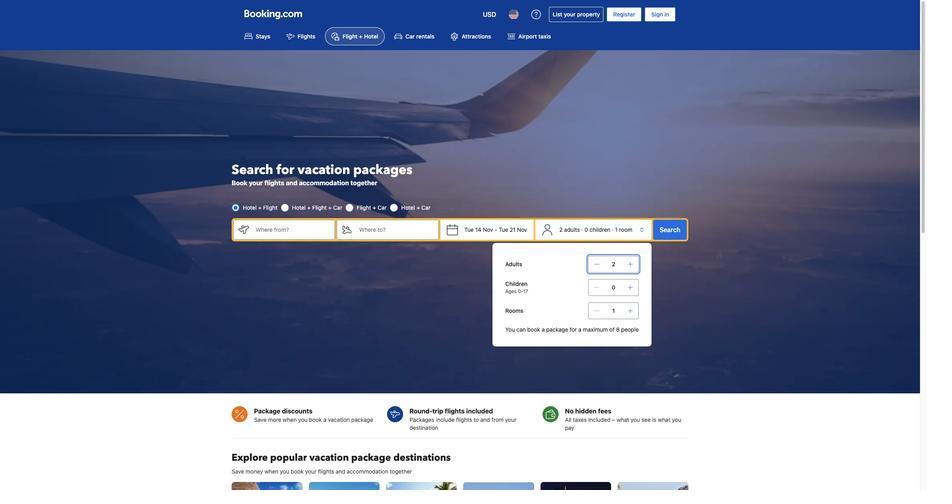 Task type: describe. For each thing, give the bounding box(es) containing it.
you
[[506, 326, 515, 333]]

1 horizontal spatial a
[[542, 326, 545, 333]]

search for vacation packages book your flights and accommodation together
[[232, 161, 413, 186]]

taxis
[[539, 33, 551, 40]]

you inside package discounts save more when you book a vacation package
[[298, 416, 308, 423]]

search for search
[[660, 226, 681, 233]]

accommodation inside search for vacation packages book your flights and accommodation together
[[299, 179, 349, 186]]

2 horizontal spatial a
[[579, 326, 582, 333]]

package inside package discounts save more when you book a vacation package
[[352, 416, 374, 423]]

hotel for hotel + flight + car
[[292, 204, 306, 211]]

usd
[[483, 11, 497, 18]]

2 adults · 0 children · 1 room
[[560, 226, 633, 233]]

vacation inside package discounts save more when you book a vacation package
[[328, 416, 350, 423]]

adults
[[506, 261, 523, 268]]

adults
[[565, 226, 580, 233]]

2 tue from the left
[[499, 226, 509, 233]]

room
[[620, 226, 633, 233]]

when inside package discounts save more when you book a vacation package
[[283, 416, 297, 423]]

your right list
[[564, 11, 576, 18]]

0 vertical spatial 1
[[616, 226, 618, 233]]

trip
[[433, 407, 444, 415]]

flights inside search for vacation packages book your flights and accommodation together
[[265, 179, 285, 186]]

search button
[[654, 220, 687, 240]]

and inside explore popular vacation package destinations save money when you book your flights and accommodation together
[[336, 468, 346, 475]]

1 vertical spatial 1
[[613, 307, 615, 314]]

hidden
[[576, 407, 597, 415]]

hotel + flight + car
[[292, 204, 343, 211]]

booking.com online hotel reservations image
[[245, 10, 302, 19]]

–
[[612, 416, 616, 423]]

car rentals
[[406, 33, 435, 40]]

destinations
[[394, 451, 451, 464]]

you can book a package for a maximum of 8 people
[[506, 326, 639, 333]]

of
[[610, 326, 615, 333]]

more
[[268, 416, 281, 423]]

discounts
[[282, 407, 313, 415]]

search for search for vacation packages book your flights and accommodation together
[[232, 161, 273, 179]]

popular
[[270, 451, 307, 464]]

flight + hotel
[[343, 33, 379, 40]]

property
[[578, 11, 600, 18]]

+ for hotel + flight + car
[[308, 204, 311, 211]]

you left see
[[631, 416, 641, 423]]

save inside package discounts save more when you book a vacation package
[[254, 416, 267, 423]]

fees
[[599, 407, 612, 415]]

21
[[510, 226, 516, 233]]

include
[[436, 416, 455, 423]]

your inside search for vacation packages book your flights and accommodation together
[[249, 179, 263, 186]]

airport
[[519, 33, 537, 40]]

vacation for package
[[310, 451, 349, 464]]

book inside explore popular vacation package destinations save money when you book your flights and accommodation together
[[291, 468, 304, 475]]

you inside explore popular vacation package destinations save money when you book your flights and accommodation together
[[280, 468, 289, 475]]

from
[[492, 416, 504, 423]]

list your property link
[[550, 7, 604, 22]]

round-
[[410, 407, 433, 415]]

2 for 2 adults · 0 children · 1 room
[[560, 226, 563, 233]]

1 what from the left
[[617, 416, 630, 423]]

list
[[553, 11, 563, 18]]

1 · from the left
[[582, 226, 584, 233]]

flights inside explore popular vacation package destinations save money when you book your flights and accommodation together
[[318, 468, 334, 475]]

your inside explore popular vacation package destinations save money when you book your flights and accommodation together
[[305, 468, 317, 475]]

car inside "link"
[[406, 33, 415, 40]]

usd button
[[479, 5, 501, 24]]

included inside no hidden fees all taxes included – what you see is what you pay
[[589, 416, 611, 423]]

rooms
[[506, 307, 524, 314]]

2 nov from the left
[[517, 226, 528, 233]]

children
[[506, 280, 528, 287]]

sign in link
[[645, 7, 676, 22]]

0 vertical spatial package
[[547, 326, 569, 333]]

can
[[517, 326, 526, 333]]

pay
[[565, 424, 575, 431]]

list your property
[[553, 11, 600, 18]]

money
[[246, 468, 263, 475]]

stays
[[256, 33, 271, 40]]

flights link
[[280, 27, 322, 45]]

attractions
[[462, 33, 492, 40]]

included inside round-trip flights included packages include flights to and from your destination
[[467, 407, 493, 415]]

+ for hotel + flight
[[258, 204, 262, 211]]

explore popular vacation package destinations save money when you book your flights and accommodation together
[[232, 451, 451, 475]]

register link
[[607, 7, 642, 22]]

stays link
[[238, 27, 277, 45]]

for inside search for vacation packages book your flights and accommodation together
[[277, 161, 295, 179]]

vacation for packages
[[298, 161, 350, 179]]

together inside explore popular vacation package destinations save money when you book your flights and accommodation together
[[390, 468, 412, 475]]



Task type: vqa. For each thing, say whether or not it's contained in the screenshot.
bottommost "Save"
yes



Task type: locate. For each thing, give the bounding box(es) containing it.
flight + car
[[357, 204, 387, 211]]

2
[[560, 226, 563, 233], [612, 261, 616, 268]]

people
[[622, 326, 639, 333]]

0 horizontal spatial together
[[351, 179, 378, 186]]

1 horizontal spatial tue
[[499, 226, 509, 233]]

0 horizontal spatial 0
[[585, 226, 589, 233]]

flight + hotel link
[[325, 27, 385, 45]]

all
[[565, 416, 572, 423]]

together down packages
[[351, 179, 378, 186]]

0 horizontal spatial for
[[277, 161, 295, 179]]

· right children
[[612, 226, 614, 233]]

no hidden fees all taxes included – what you see is what you pay
[[565, 407, 682, 431]]

1 horizontal spatial search
[[660, 226, 681, 233]]

2 · from the left
[[612, 226, 614, 233]]

package inside explore popular vacation package destinations save money when you book your flights and accommodation together
[[352, 451, 391, 464]]

2 horizontal spatial and
[[481, 416, 490, 423]]

Where from? field
[[249, 220, 335, 240]]

airport taxis
[[519, 33, 551, 40]]

2 vertical spatial package
[[352, 451, 391, 464]]

1 vertical spatial vacation
[[328, 416, 350, 423]]

a inside package discounts save more when you book a vacation package
[[324, 416, 327, 423]]

save inside explore popular vacation package destinations save money when you book your flights and accommodation together
[[232, 468, 244, 475]]

1 horizontal spatial save
[[254, 416, 267, 423]]

included
[[467, 407, 493, 415], [589, 416, 611, 423]]

to
[[474, 416, 479, 423]]

packages
[[354, 161, 413, 179]]

1 left room
[[616, 226, 618, 233]]

flight
[[343, 33, 358, 40], [263, 204, 278, 211], [313, 204, 327, 211], [357, 204, 371, 211]]

tue right -
[[499, 226, 509, 233]]

0 horizontal spatial a
[[324, 416, 327, 423]]

0 horizontal spatial search
[[232, 161, 273, 179]]

search
[[232, 161, 273, 179], [660, 226, 681, 233]]

you down popular
[[280, 468, 289, 475]]

0 horizontal spatial 2
[[560, 226, 563, 233]]

hotel
[[364, 33, 379, 40], [243, 204, 257, 211], [292, 204, 306, 211], [401, 204, 415, 211]]

destination
[[410, 424, 439, 431]]

book inside package discounts save more when you book a vacation package
[[309, 416, 322, 423]]

1 vertical spatial when
[[265, 468, 279, 475]]

children ages 0-17
[[506, 280, 529, 294]]

register
[[614, 11, 636, 18]]

0 horizontal spatial included
[[467, 407, 493, 415]]

save down package
[[254, 416, 267, 423]]

save
[[254, 416, 267, 423], [232, 468, 244, 475]]

search inside search 'button'
[[660, 226, 681, 233]]

0 vertical spatial for
[[277, 161, 295, 179]]

nov
[[483, 226, 493, 233], [517, 226, 528, 233]]

save left money
[[232, 468, 244, 475]]

2 down '2 adults · 0 children · 1 room'
[[612, 261, 616, 268]]

1 vertical spatial together
[[390, 468, 412, 475]]

· right adults
[[582, 226, 584, 233]]

1 vertical spatial and
[[481, 416, 490, 423]]

taxes
[[573, 416, 587, 423]]

vacation inside explore popular vacation package destinations save money when you book your flights and accommodation together
[[310, 451, 349, 464]]

1 vertical spatial included
[[589, 416, 611, 423]]

0 vertical spatial book
[[528, 326, 541, 333]]

1 horizontal spatial and
[[336, 468, 346, 475]]

0 horizontal spatial and
[[286, 179, 298, 186]]

1 vertical spatial search
[[660, 226, 681, 233]]

+ for flight + hotel
[[359, 33, 363, 40]]

0 horizontal spatial what
[[617, 416, 630, 423]]

0 horizontal spatial book
[[291, 468, 304, 475]]

packages
[[410, 416, 435, 423]]

2 horizontal spatial book
[[528, 326, 541, 333]]

1 tue from the left
[[465, 226, 474, 233]]

book
[[232, 179, 248, 186]]

attractions link
[[444, 27, 498, 45]]

maximum
[[583, 326, 608, 333]]

2 vertical spatial book
[[291, 468, 304, 475]]

17
[[524, 288, 529, 294]]

a
[[542, 326, 545, 333], [579, 326, 582, 333], [324, 416, 327, 423]]

1 vertical spatial 0
[[612, 284, 616, 291]]

2 for 2
[[612, 261, 616, 268]]

0 vertical spatial when
[[283, 416, 297, 423]]

1 up of in the bottom of the page
[[613, 307, 615, 314]]

what right '–' at right
[[617, 416, 630, 423]]

included up to
[[467, 407, 493, 415]]

sign in
[[652, 11, 670, 18]]

0 horizontal spatial save
[[232, 468, 244, 475]]

see
[[642, 416, 651, 423]]

2 left adults
[[560, 226, 563, 233]]

together down the destinations
[[390, 468, 412, 475]]

car rentals link
[[388, 27, 441, 45]]

1 horizontal spatial when
[[283, 416, 297, 423]]

0 vertical spatial and
[[286, 179, 298, 186]]

your right from
[[506, 416, 517, 423]]

package
[[547, 326, 569, 333], [352, 416, 374, 423], [352, 451, 391, 464]]

1 horizontal spatial together
[[390, 468, 412, 475]]

0 vertical spatial together
[[351, 179, 378, 186]]

0 horizontal spatial ·
[[582, 226, 584, 233]]

0 horizontal spatial tue
[[465, 226, 474, 233]]

in
[[665, 11, 670, 18]]

-
[[495, 226, 498, 233]]

·
[[582, 226, 584, 233], [612, 226, 614, 233]]

tue
[[465, 226, 474, 233], [499, 226, 509, 233]]

flights
[[298, 33, 316, 40]]

Where to? field
[[353, 220, 439, 240]]

0 vertical spatial 0
[[585, 226, 589, 233]]

hotel + car
[[401, 204, 431, 211]]

1 horizontal spatial 0
[[612, 284, 616, 291]]

0-
[[518, 288, 524, 294]]

nov right 21
[[517, 226, 528, 233]]

2 vertical spatial vacation
[[310, 451, 349, 464]]

for
[[277, 161, 295, 179], [570, 326, 577, 333]]

what
[[617, 416, 630, 423], [658, 416, 671, 423]]

when inside explore popular vacation package destinations save money when you book your flights and accommodation together
[[265, 468, 279, 475]]

vacation inside search for vacation packages book your flights and accommodation together
[[298, 161, 350, 179]]

book right the can
[[528, 326, 541, 333]]

ages
[[506, 288, 517, 294]]

1 vertical spatial package
[[352, 416, 374, 423]]

your right book
[[249, 179, 263, 186]]

book
[[528, 326, 541, 333], [309, 416, 322, 423], [291, 468, 304, 475]]

your inside round-trip flights included packages include flights to and from your destination
[[506, 416, 517, 423]]

is
[[653, 416, 657, 423]]

+ for flight + car
[[373, 204, 376, 211]]

package discounts save more when you book a vacation package
[[254, 407, 374, 423]]

1 horizontal spatial for
[[570, 326, 577, 333]]

package
[[254, 407, 281, 415]]

0 vertical spatial save
[[254, 416, 267, 423]]

0 vertical spatial vacation
[[298, 161, 350, 179]]

when right money
[[265, 468, 279, 475]]

when
[[283, 416, 297, 423], [265, 468, 279, 475]]

8
[[617, 326, 620, 333]]

1 vertical spatial book
[[309, 416, 322, 423]]

hotel + flight
[[243, 204, 278, 211]]

when down discounts
[[283, 416, 297, 423]]

vacation
[[298, 161, 350, 179], [328, 416, 350, 423], [310, 451, 349, 464]]

car
[[406, 33, 415, 40], [333, 204, 343, 211], [378, 204, 387, 211], [422, 204, 431, 211]]

search inside search for vacation packages book your flights and accommodation together
[[232, 161, 273, 179]]

hotel for hotel + car
[[401, 204, 415, 211]]

sign
[[652, 11, 664, 18]]

0 vertical spatial accommodation
[[299, 179, 349, 186]]

1 vertical spatial for
[[570, 326, 577, 333]]

0 vertical spatial included
[[467, 407, 493, 415]]

0 vertical spatial search
[[232, 161, 273, 179]]

0 horizontal spatial nov
[[483, 226, 493, 233]]

tue 14 nov - tue 21 nov
[[465, 226, 528, 233]]

1 horizontal spatial book
[[309, 416, 322, 423]]

14
[[476, 226, 482, 233]]

book down discounts
[[309, 416, 322, 423]]

1 horizontal spatial 2
[[612, 261, 616, 268]]

1 vertical spatial 2
[[612, 261, 616, 268]]

your down popular
[[305, 468, 317, 475]]

1 horizontal spatial included
[[589, 416, 611, 423]]

tue left the "14"
[[465, 226, 474, 233]]

nov left -
[[483, 226, 493, 233]]

you
[[298, 416, 308, 423], [631, 416, 641, 423], [673, 416, 682, 423], [280, 468, 289, 475]]

what right is
[[658, 416, 671, 423]]

and inside round-trip flights included packages include flights to and from your destination
[[481, 416, 490, 423]]

included down fees
[[589, 416, 611, 423]]

accommodation inside explore popular vacation package destinations save money when you book your flights and accommodation together
[[347, 468, 389, 475]]

1 vertical spatial accommodation
[[347, 468, 389, 475]]

explore
[[232, 451, 268, 464]]

together
[[351, 179, 378, 186], [390, 468, 412, 475]]

round-trip flights included packages include flights to and from your destination
[[410, 407, 517, 431]]

1 nov from the left
[[483, 226, 493, 233]]

1 horizontal spatial ·
[[612, 226, 614, 233]]

1 horizontal spatial nov
[[517, 226, 528, 233]]

+ for hotel + car
[[417, 204, 420, 211]]

and inside search for vacation packages book your flights and accommodation together
[[286, 179, 298, 186]]

0 horizontal spatial when
[[265, 468, 279, 475]]

airport taxis link
[[501, 27, 558, 45]]

you down discounts
[[298, 416, 308, 423]]

your
[[564, 11, 576, 18], [249, 179, 263, 186], [506, 416, 517, 423], [305, 468, 317, 475]]

you right is
[[673, 416, 682, 423]]

1 horizontal spatial what
[[658, 416, 671, 423]]

hotel for hotel + flight
[[243, 204, 257, 211]]

2 what from the left
[[658, 416, 671, 423]]

2 vertical spatial and
[[336, 468, 346, 475]]

and
[[286, 179, 298, 186], [481, 416, 490, 423], [336, 468, 346, 475]]

rentals
[[417, 33, 435, 40]]

1 vertical spatial save
[[232, 468, 244, 475]]

0 vertical spatial 2
[[560, 226, 563, 233]]

no
[[565, 407, 574, 415]]

flights
[[265, 179, 285, 186], [445, 407, 465, 415], [456, 416, 473, 423], [318, 468, 334, 475]]

accommodation
[[299, 179, 349, 186], [347, 468, 389, 475]]

children
[[590, 226, 611, 233]]

together inside search for vacation packages book your flights and accommodation together
[[351, 179, 378, 186]]

book down popular
[[291, 468, 304, 475]]



